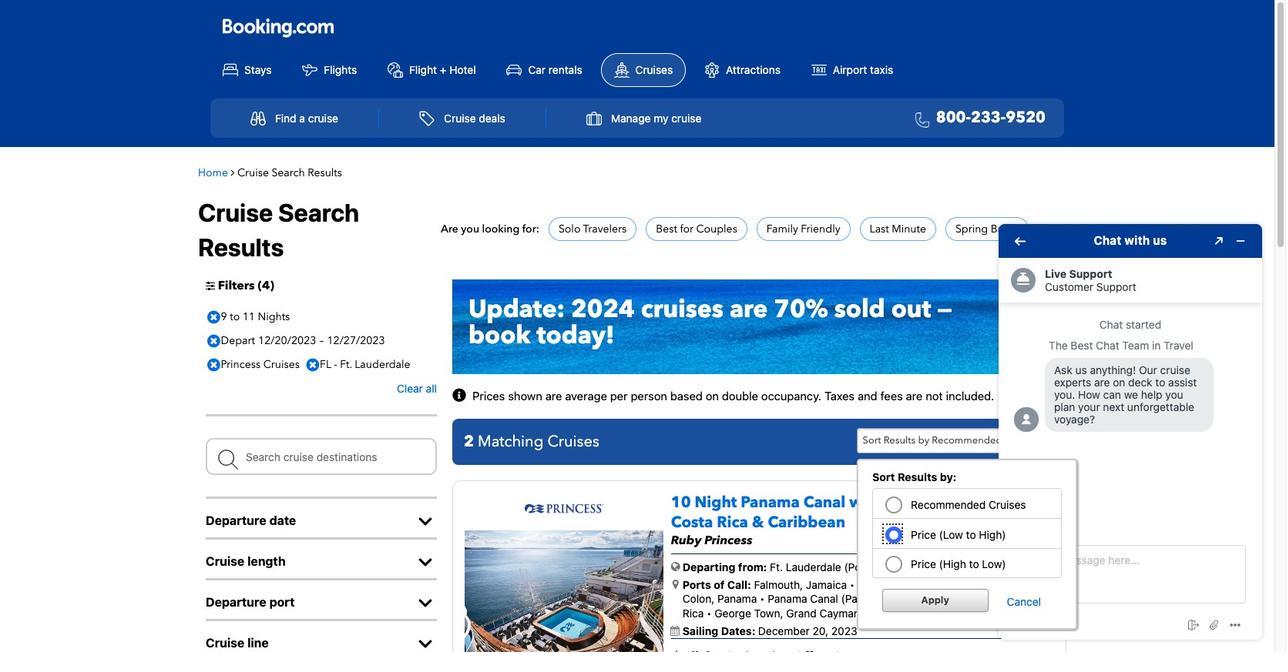 Task type: describe. For each thing, give the bounding box(es) containing it.
fl - ft. lauderdale link
[[302, 354, 415, 377]]

december
[[758, 625, 810, 638]]

-
[[334, 358, 337, 372]]

last
[[870, 222, 889, 236]]

book today!
[[469, 319, 615, 353]]

flights link
[[290, 54, 369, 86]]

person
[[631, 389, 667, 403]]

Search cruise destinations text field
[[206, 439, 437, 476]]

sort for sort results by:
[[872, 471, 895, 484]]

car rentals link
[[494, 54, 595, 86]]

&
[[752, 513, 764, 533]]

800-233-9520 link
[[909, 107, 1046, 129]]

puerto limon, costa rica
[[683, 593, 1029, 620]]

price (low to high)
[[908, 528, 1006, 541]]

are you looking for:
[[441, 222, 539, 236]]

deals
[[479, 112, 505, 125]]

for:
[[522, 222, 539, 236]]

5
[[972, 497, 978, 510]]

car
[[528, 63, 546, 76]]

out
[[891, 293, 931, 327]]

9 to 11 nights
[[221, 310, 290, 325]]

travelers
[[583, 222, 627, 236]]

fl - ft. lauderdale
[[320, 358, 410, 372]]

• down colon,
[[707, 607, 712, 620]]

9
[[221, 310, 227, 325]]

town,
[[754, 607, 783, 620]]

flight
[[409, 63, 437, 76]]

cruise inside the 'cruise search results'
[[198, 198, 273, 227]]

cruises down 12/20/2023
[[263, 358, 300, 372]]

solo travelers link
[[559, 222, 627, 236]]

results inside "dialog"
[[898, 471, 937, 484]]

)
[[270, 278, 274, 295]]

angle right image
[[231, 167, 235, 178]]

(port
[[844, 561, 869, 574]]

line
[[247, 637, 269, 651]]

occupancy.
[[761, 389, 821, 403]]

cruises link
[[601, 53, 686, 87]]

ft. for from:
[[770, 561, 783, 574]]

0 horizontal spatial are
[[545, 389, 562, 403]]

4.1 / 5 ( 1,515 reviews
[[940, 495, 1050, 511]]

( inside 4.1 / 5 ( 1,515 reviews
[[984, 497, 988, 510]]

night
[[695, 493, 737, 513]]

9 to 11 nights link
[[203, 306, 294, 329]]

airport taxis
[[833, 63, 893, 76]]

+
[[440, 63, 447, 76]]

spring
[[955, 222, 988, 236]]

family friendly
[[767, 222, 840, 236]]

clear all
[[397, 382, 437, 396]]

times circle image for 9
[[203, 306, 224, 329]]

colon,
[[683, 593, 715, 606]]

costa inside puerto limon, costa rica
[[1000, 593, 1029, 606]]

Price (High to Low) radio
[[888, 559, 898, 569]]

departure date
[[206, 514, 296, 528]]

break
[[991, 222, 1019, 236]]

departing from: ft. lauderdale (port everglades), florida
[[683, 561, 970, 574]]

(high
[[939, 558, 966, 571]]

4
[[262, 278, 270, 295]]

airport taxis link
[[799, 54, 906, 86]]

800-
[[936, 107, 971, 128]]

costa inside 10 night panama canal with costa rica & caribbean ruby princess
[[671, 513, 713, 533]]

clear all link
[[397, 379, 437, 399]]

results down the 'cruise'
[[308, 165, 342, 180]]

price for (low
[[911, 528, 936, 541]]

find
[[275, 112, 296, 125]]

(low
[[939, 528, 963, 541]]

car rentals
[[528, 63, 582, 76]]

cruise left 'length'
[[206, 555, 244, 569]]

Recommended Cruises radio
[[888, 499, 898, 509]]

date
[[269, 514, 296, 528]]

sailing dates:
[[683, 625, 758, 638]]

cruise length
[[206, 555, 286, 569]]

0 vertical spatial cruise search results
[[237, 165, 342, 180]]

taxis
[[870, 63, 893, 76]]

0 horizontal spatial (
[[258, 278, 262, 295]]

spring break link
[[955, 222, 1019, 236]]

nights
[[258, 310, 290, 325]]

apply
[[921, 595, 949, 607]]

9520
[[1006, 107, 1046, 128]]

prices
[[472, 389, 505, 403]]

based
[[670, 389, 703, 403]]

ruby
[[671, 533, 701, 550]]

you
[[461, 222, 479, 236]]

• up the limon,
[[965, 579, 970, 592]]

cruises inside 'link'
[[635, 63, 673, 76]]

stays link
[[210, 54, 284, 86]]

panama for night
[[741, 493, 800, 513]]

11
[[243, 310, 255, 325]]

fees
[[880, 389, 903, 403]]

solo travelers
[[559, 222, 627, 236]]

double
[[722, 389, 758, 403]]

looking
[[482, 222, 520, 236]]

12/20/2023
[[258, 334, 316, 349]]

rica inside puerto limon, costa rica
[[683, 607, 704, 620]]

• up (partial at the bottom right of the page
[[850, 579, 855, 592]]

price for (high
[[911, 558, 936, 571]]

port
[[269, 596, 295, 610]]

and
[[858, 389, 877, 403]]

0 horizontal spatial princess
[[221, 358, 261, 372]]

best
[[656, 222, 677, 236]]

• down 'colombia'
[[920, 593, 925, 606]]

cruise right angle right icon
[[237, 165, 269, 180]]

20,
[[813, 625, 828, 638]]

best for couples link
[[656, 222, 737, 236]]

times circle image for fl
[[302, 354, 323, 377]]

princess cruises
[[221, 358, 300, 372]]

price (high to low)
[[908, 558, 1006, 571]]

filters ( 4 )
[[218, 278, 274, 295]]

• up town,
[[760, 593, 765, 606]]

lauderdale for from:
[[786, 561, 841, 574]]

attractions
[[726, 63, 781, 76]]

princess cruises image
[[525, 499, 603, 520]]

cancel
[[1007, 595, 1041, 609]]



Task type: locate. For each thing, give the bounding box(es) containing it.
florida
[[937, 561, 970, 574]]

canal inside 10 night panama canal with costa rica & caribbean ruby princess
[[804, 493, 846, 513]]

cruises inside sort results by: "dialog"
[[989, 499, 1026, 512]]

1 vertical spatial canal
[[810, 593, 838, 606]]

1 vertical spatial costa
[[1000, 593, 1029, 606]]

0 horizontal spatial rica
[[683, 607, 704, 620]]

panama inside 10 night panama canal with costa rica & caribbean ruby princess
[[741, 493, 800, 513]]

Price (Low to High) radio
[[888, 529, 898, 539]]

are right shown
[[545, 389, 562, 403]]

to right '9' on the left
[[230, 310, 240, 325]]

december 20, 2023
[[758, 625, 857, 638]]

chevron down image for departure date
[[414, 515, 437, 530]]

hotel
[[449, 63, 476, 76]]

costa down the cristobal, at the bottom of the page
[[1000, 593, 1029, 606]]

ruby princess image
[[465, 531, 663, 653]]

star image
[[671, 650, 682, 653]]

clear
[[397, 382, 423, 396]]

2 chevron down image from the top
[[414, 556, 437, 571]]

2 horizontal spatial are
[[906, 389, 923, 403]]

cruise down angle right icon
[[198, 198, 273, 227]]

call:
[[727, 579, 751, 592]]

0 vertical spatial recommended
[[932, 434, 1002, 448]]

12/27/2023
[[327, 334, 385, 349]]

chevron down image for cruise length
[[414, 556, 437, 571]]

0 vertical spatial search
[[272, 165, 305, 180]]

ft. right - at the bottom left
[[340, 358, 352, 372]]

4 chevron down image from the top
[[414, 638, 437, 653]]

0 vertical spatial ft.
[[340, 358, 352, 372]]

1 vertical spatial to
[[966, 528, 976, 541]]

departure port
[[206, 596, 295, 610]]

(
[[258, 278, 262, 295], [984, 497, 988, 510]]

lauderdale down 12/27/2023
[[355, 358, 410, 372]]

flight + hotel link
[[375, 54, 488, 86]]

panama down call:
[[717, 593, 757, 606]]

results inside the 'cruise search results'
[[198, 232, 284, 262]]

matching
[[478, 432, 544, 453]]

update: 2024 cruises are 70% sold out — book today! main content
[[190, 155, 1084, 653]]

price left (low
[[911, 528, 936, 541]]

canal down jamaica
[[810, 593, 838, 606]]

none field inside update: 2024 cruises are 70% sold out — book today! main content
[[206, 439, 437, 476]]

home
[[198, 165, 228, 180]]

chevron down image for departure port
[[414, 597, 437, 612]]

1 horizontal spatial princess
[[705, 533, 753, 550]]

1 horizontal spatial ft.
[[770, 561, 783, 574]]

results
[[308, 165, 342, 180], [198, 232, 284, 262], [884, 434, 916, 448], [898, 471, 937, 484]]

10 night panama canal with costa rica & caribbean ruby princess
[[671, 493, 883, 550]]

to for price (high to low)
[[969, 558, 979, 571]]

shown
[[508, 389, 542, 403]]

prices shown are average per person based on double occupancy. taxes and fees are not included.
[[472, 389, 994, 403]]

all
[[426, 382, 437, 396]]

times circle image for princess
[[203, 354, 224, 377]]

sold
[[834, 293, 885, 327]]

3 chevron down image from the top
[[414, 597, 437, 612]]

2 vertical spatial to
[[969, 558, 979, 571]]

times circle image
[[203, 306, 224, 329], [203, 354, 224, 377], [302, 354, 323, 377]]

sort inside update: 2024 cruises are 70% sold out — book today! main content
[[863, 434, 881, 448]]

to inside main content
[[230, 310, 240, 325]]

–
[[319, 334, 324, 349]]

1 horizontal spatial lauderdale
[[786, 561, 841, 574]]

price up 'colombia'
[[911, 558, 936, 571]]

times circle image down times circle icon
[[203, 354, 224, 377]]

colombia
[[915, 579, 962, 592]]

map marker image
[[673, 580, 679, 590]]

0 vertical spatial princess
[[221, 358, 261, 372]]

panama right night
[[741, 493, 800, 513]]

1 vertical spatial rica
[[683, 607, 704, 620]]

length
[[247, 555, 286, 569]]

0 vertical spatial rica
[[717, 513, 748, 533]]

cruise
[[308, 112, 338, 125]]

1 vertical spatial cruise search results
[[198, 198, 359, 262]]

on
[[706, 389, 719, 403]]

cruises up travel menu navigation
[[635, 63, 673, 76]]

2024
[[571, 293, 635, 327]]

taxes
[[825, 389, 855, 403]]

cruise left deals
[[444, 112, 476, 125]]

2023
[[831, 625, 857, 638]]

sort results by recommended cruises
[[863, 434, 1039, 448]]

•
[[850, 579, 855, 592], [965, 579, 970, 592], [760, 593, 765, 606], [920, 593, 925, 606], [707, 607, 712, 620]]

times circle image up times circle icon
[[203, 306, 224, 329]]

to for price (low to high)
[[966, 528, 976, 541]]

are left 70%
[[730, 293, 768, 327]]

rentals
[[549, 63, 582, 76]]

0 horizontal spatial costa
[[671, 513, 713, 533]]

princess inside 10 night panama canal with costa rica & caribbean ruby princess
[[705, 533, 753, 550]]

george town, grand cayman
[[712, 607, 860, 620]]

princess down depart
[[221, 358, 261, 372]]

airport
[[833, 63, 867, 76]]

recommended inside update: 2024 cruises are 70% sold out — book today! main content
[[932, 434, 1002, 448]]

lauderdale for -
[[355, 358, 410, 372]]

stays
[[244, 63, 272, 76]]

falmouth,
[[754, 579, 803, 592]]

cruise left "line"
[[206, 637, 244, 651]]

filters
[[218, 278, 255, 295]]

2 price from the top
[[911, 558, 936, 571]]

info label image
[[452, 389, 469, 404]]

chevron down image
[[414, 515, 437, 530], [414, 556, 437, 571], [414, 597, 437, 612], [414, 638, 437, 653]]

2 matching cruises
[[464, 432, 599, 453]]

recommended inside sort results by: "dialog"
[[911, 499, 986, 512]]

to
[[230, 310, 240, 325], [966, 528, 976, 541], [969, 558, 979, 571]]

results left by
[[884, 434, 916, 448]]

cartagena,
[[858, 579, 913, 592]]

recommended down by:
[[911, 499, 986, 512]]

0 vertical spatial departure
[[206, 514, 266, 528]]

canal left with
[[804, 493, 846, 513]]

grand
[[786, 607, 817, 620]]

attractions link
[[692, 54, 793, 86]]

cristobal,
[[973, 579, 1021, 592]]

of
[[714, 579, 725, 592]]

best for couples
[[656, 222, 737, 236]]

cruise search results up )
[[198, 198, 359, 262]]

apply link
[[882, 590, 989, 613]]

departure up cruise length
[[206, 514, 266, 528]]

are
[[441, 222, 458, 236]]

800-233-9520
[[936, 107, 1046, 128]]

0 horizontal spatial lauderdale
[[355, 358, 410, 372]]

prices shown are average per person based on double occupancy. taxes and fees are not included. element
[[472, 389, 994, 403]]

travel menu navigation
[[210, 98, 1064, 138]]

results up filters
[[198, 232, 284, 262]]

cristobal, colon, panama
[[683, 579, 1021, 606]]

1 vertical spatial search
[[278, 198, 359, 227]]

depart 12/20/2023 – 12/27/2023
[[221, 334, 385, 349]]

last minute
[[870, 222, 926, 236]]

recommended
[[932, 434, 1002, 448], [911, 499, 986, 512]]

depart
[[221, 334, 255, 349]]

high)
[[979, 528, 1006, 541]]

1 horizontal spatial costa
[[1000, 593, 1029, 606]]

panama inside "cristobal, colon, panama"
[[717, 593, 757, 606]]

to right (low
[[966, 528, 976, 541]]

sort up recommended cruises radio
[[872, 471, 895, 484]]

recommended cruises
[[908, 499, 1026, 512]]

low)
[[982, 558, 1006, 571]]

panama up george town, grand cayman
[[768, 593, 807, 606]]

chevron down image for cruise line
[[414, 638, 437, 653]]

departure
[[206, 514, 266, 528], [206, 596, 266, 610]]

1 horizontal spatial rica
[[717, 513, 748, 533]]

1 horizontal spatial (
[[984, 497, 988, 510]]

departure up cruise line
[[206, 596, 266, 610]]

results left by:
[[898, 471, 937, 484]]

departure for departure date
[[206, 514, 266, 528]]

1 vertical spatial departure
[[206, 596, 266, 610]]

/
[[965, 497, 969, 510]]

None field
[[206, 439, 437, 476]]

1 vertical spatial sort
[[872, 471, 895, 484]]

cruise search results down find
[[237, 165, 342, 180]]

globe image
[[671, 562, 680, 573]]

home link
[[198, 165, 228, 180]]

by:
[[940, 471, 957, 484]]

princess up departing
[[705, 533, 753, 550]]

find a cruise link
[[234, 103, 355, 133]]

rica left the &
[[717, 513, 748, 533]]

1 vertical spatial lauderdale
[[786, 561, 841, 574]]

costa up globe 'icon'
[[671, 513, 713, 533]]

10
[[671, 493, 691, 513]]

sort results by: dialog
[[857, 460, 1077, 630]]

last minute link
[[870, 222, 926, 236]]

ports
[[683, 579, 711, 592]]

1 vertical spatial recommended
[[911, 499, 986, 512]]

recommended up by:
[[932, 434, 1002, 448]]

0 vertical spatial sort
[[863, 434, 881, 448]]

ft. for -
[[340, 358, 352, 372]]

panama
[[741, 493, 800, 513], [717, 593, 757, 606], [768, 593, 807, 606]]

cruises
[[641, 293, 724, 327]]

cruises up 1,515 reviews link
[[1005, 434, 1039, 448]]

departure for departure port
[[206, 596, 266, 610]]

( left )
[[258, 278, 262, 295]]

1 vertical spatial (
[[984, 497, 988, 510]]

2 departure from the top
[[206, 596, 266, 610]]

0 vertical spatial (
[[258, 278, 262, 295]]

0 vertical spatial price
[[911, 528, 936, 541]]

cruise inside travel menu navigation
[[444, 112, 476, 125]]

fl
[[320, 358, 331, 372]]

0 horizontal spatial ft.
[[340, 358, 352, 372]]

dates:
[[721, 625, 756, 638]]

rica inside 10 night panama canal with costa rica & caribbean ruby princess
[[717, 513, 748, 533]]

transit)
[[879, 593, 917, 606]]

1 vertical spatial ft.
[[770, 561, 783, 574]]

times circle image left - at the bottom left
[[302, 354, 323, 377]]

1 vertical spatial princess
[[705, 533, 753, 550]]

1 vertical spatial price
[[911, 558, 936, 571]]

sort for sort results by recommended cruises
[[863, 434, 881, 448]]

sort inside sort results by: "dialog"
[[872, 471, 895, 484]]

panama for colon,
[[717, 593, 757, 606]]

0 vertical spatial lauderdale
[[355, 358, 410, 372]]

are left not
[[906, 389, 923, 403]]

princess cruises link
[[203, 354, 304, 377]]

cruises down average
[[547, 432, 599, 453]]

1 horizontal spatial are
[[730, 293, 768, 327]]

sort down and
[[863, 434, 881, 448]]

to left the low)
[[969, 558, 979, 571]]

rica down colon,
[[683, 607, 704, 620]]

booking.com home image
[[223, 18, 334, 38]]

( right 5
[[984, 497, 988, 510]]

0 vertical spatial to
[[230, 310, 240, 325]]

—
[[937, 293, 952, 327]]

0 vertical spatial costa
[[671, 513, 713, 533]]

calendar image
[[670, 626, 680, 636]]

1 departure from the top
[[206, 514, 266, 528]]

ft. up falmouth,
[[770, 561, 783, 574]]

cruises right 5
[[989, 499, 1026, 512]]

times circle image
[[203, 330, 224, 353]]

princess
[[221, 358, 261, 372], [705, 533, 753, 550]]

sliders image
[[206, 281, 215, 292]]

are inside update: 2024 cruises are 70% sold out — book today!
[[730, 293, 768, 327]]

1 price from the top
[[911, 528, 936, 541]]

1 chevron down image from the top
[[414, 515, 437, 530]]

family
[[767, 222, 798, 236]]

rica
[[717, 513, 748, 533], [683, 607, 704, 620]]

lauderdale up jamaica
[[786, 561, 841, 574]]

average
[[565, 389, 607, 403]]

0 vertical spatial canal
[[804, 493, 846, 513]]



Task type: vqa. For each thing, say whether or not it's contained in the screenshot.
Sort Results by Recommended Cruises
yes



